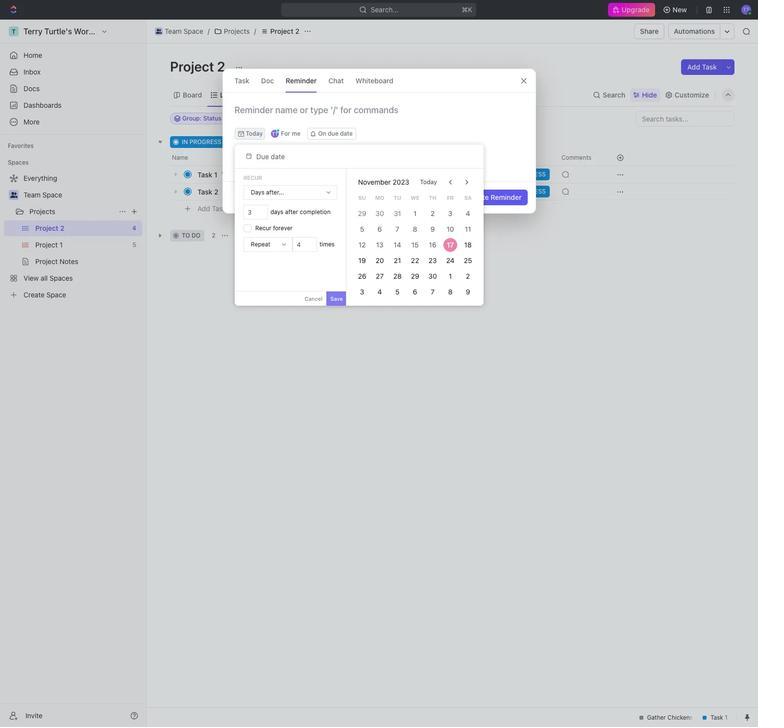 Task type: locate. For each thing, give the bounding box(es) containing it.
add task down task 2
[[198, 204, 226, 213]]

0 vertical spatial team space
[[165, 27, 203, 35]]

1 horizontal spatial 29
[[411, 272, 419, 280]]

0 horizontal spatial space
[[42, 191, 62, 199]]

hide button
[[630, 88, 660, 102]]

today up th on the right
[[420, 178, 437, 186]]

add task button up due date "text field"
[[252, 136, 293, 148]]

share
[[640, 27, 659, 35]]

gantt
[[333, 90, 351, 99]]

0 horizontal spatial projects link
[[29, 204, 115, 220]]

add task up customize
[[687, 63, 717, 71]]

0 horizontal spatial project 2
[[170, 58, 228, 74]]

reminder button
[[286, 69, 317, 92]]

team space link inside tree
[[24, 187, 140, 203]]

1 right task 2
[[230, 188, 232, 195]]

2 / from the left
[[254, 27, 256, 35]]

0 vertical spatial 9
[[431, 225, 435, 233]]

space right user group image at top
[[42, 191, 62, 199]]

reminder
[[286, 76, 317, 85], [491, 193, 522, 201]]

tree
[[4, 171, 142, 303]]

2
[[295, 27, 299, 35], [217, 58, 225, 74], [233, 138, 236, 146], [214, 187, 218, 196], [431, 209, 435, 218], [212, 232, 215, 239], [466, 272, 470, 280]]

5 up 12
[[360, 225, 364, 233]]

1 button right task 1
[[219, 170, 233, 179]]

1 vertical spatial add
[[263, 138, 275, 146]]

5 down 28
[[395, 288, 399, 296]]

projects inside the sidebar "navigation"
[[29, 207, 55, 216]]

today inside today button
[[420, 178, 437, 186]]

1 vertical spatial 8
[[448, 288, 452, 296]]

7 up 14
[[395, 225, 399, 233]]

0 horizontal spatial 3
[[360, 288, 364, 296]]

1 horizontal spatial today
[[420, 178, 437, 186]]

sa
[[464, 194, 472, 201]]

0 horizontal spatial add task button
[[193, 203, 230, 215]]

1 vertical spatial space
[[42, 191, 62, 199]]

1 vertical spatial 7
[[431, 288, 435, 296]]

2 vertical spatial add
[[198, 204, 210, 213]]

add up due date "text field"
[[263, 138, 275, 146]]

after
[[285, 208, 298, 216]]

0 vertical spatial 6
[[378, 225, 382, 233]]

⌘k
[[462, 5, 473, 14]]

1 horizontal spatial project 2
[[270, 27, 299, 35]]

1 vertical spatial project
[[170, 58, 214, 74]]

board link
[[181, 88, 202, 102]]

doc
[[261, 76, 274, 85]]

22
[[411, 256, 419, 265]]

1 horizontal spatial /
[[254, 27, 256, 35]]

1 horizontal spatial add
[[263, 138, 275, 146]]

0 horizontal spatial reminder
[[286, 76, 317, 85]]

0 horizontal spatial 9
[[431, 225, 435, 233]]

1 vertical spatial 1 button
[[220, 187, 234, 197]]

0 horizontal spatial today
[[246, 130, 263, 137]]

0 horizontal spatial /
[[208, 27, 210, 35]]

6 down 22
[[413, 288, 417, 296]]

0 horizontal spatial team space link
[[24, 187, 140, 203]]

8 up 15
[[413, 225, 417, 233]]

team inside tree
[[24, 191, 41, 199]]

29 down 22
[[411, 272, 419, 280]]

1 horizontal spatial add task
[[263, 138, 289, 146]]

0 vertical spatial 7
[[395, 225, 399, 233]]

2 vertical spatial add task
[[198, 204, 226, 213]]

0 vertical spatial 3
[[448, 209, 452, 218]]

30 down 23
[[428, 272, 437, 280]]

create reminder button
[[461, 190, 528, 205]]

today down calendar link
[[246, 130, 263, 137]]

0 horizontal spatial 29
[[358, 209, 366, 218]]

space right user group icon
[[184, 27, 203, 35]]

1 up task 2
[[214, 170, 217, 179]]

15
[[411, 241, 419, 249]]

2 horizontal spatial add
[[687, 63, 700, 71]]

upgrade
[[622, 5, 650, 14]]

add up customize
[[687, 63, 700, 71]]

9 up 16
[[431, 225, 435, 233]]

team right user group image at top
[[24, 191, 41, 199]]

docs link
[[4, 81, 142, 97]]

0 vertical spatial add
[[687, 63, 700, 71]]

today button
[[235, 128, 265, 140]]

30
[[376, 209, 384, 218], [428, 272, 437, 280]]

0 vertical spatial space
[[184, 27, 203, 35]]

2 horizontal spatial add task button
[[681, 59, 723, 75]]

hide
[[642, 90, 657, 99]]

3
[[448, 209, 452, 218], [360, 288, 364, 296]]

0 horizontal spatial projects
[[29, 207, 55, 216]]

dialog
[[222, 69, 536, 214]]

days after... button
[[244, 186, 337, 199]]

add task button
[[681, 59, 723, 75], [252, 136, 293, 148], [193, 203, 230, 215]]

1 horizontal spatial space
[[184, 27, 203, 35]]

27
[[376, 272, 384, 280]]

1 vertical spatial today
[[420, 178, 437, 186]]

1 vertical spatial 29
[[411, 272, 419, 280]]

add task up due date "text field"
[[263, 138, 289, 146]]

9
[[431, 225, 435, 233], [466, 288, 470, 296]]

recur forever
[[255, 224, 293, 232]]

repeat
[[251, 241, 270, 248]]

1 vertical spatial team
[[24, 191, 41, 199]]

add task button up customize
[[681, 59, 723, 75]]

recur up days
[[244, 174, 262, 181]]

1 vertical spatial projects
[[29, 207, 55, 216]]

4 down 27
[[378, 288, 382, 296]]

today
[[246, 130, 263, 137], [420, 178, 437, 186]]

0 horizontal spatial add
[[198, 204, 210, 213]]

1 horizontal spatial team
[[165, 27, 182, 35]]

calendar link
[[248, 88, 279, 102]]

0 horizontal spatial team
[[24, 191, 41, 199]]

1 vertical spatial projects link
[[29, 204, 115, 220]]

1 horizontal spatial project
[[270, 27, 293, 35]]

task down task 1
[[198, 187, 212, 196]]

1 vertical spatial add task button
[[252, 136, 293, 148]]

3 down 26
[[360, 288, 364, 296]]

days
[[271, 208, 283, 216]]

team space right user group image at top
[[24, 191, 62, 199]]

1 horizontal spatial 9
[[466, 288, 470, 296]]

task
[[702, 63, 717, 71], [235, 76, 249, 85], [276, 138, 289, 146], [198, 170, 212, 179], [198, 187, 212, 196], [212, 204, 226, 213]]

0 vertical spatial add task
[[687, 63, 717, 71]]

0 vertical spatial 5
[[360, 225, 364, 233]]

favorites button
[[4, 140, 38, 152]]

2 horizontal spatial add task
[[687, 63, 717, 71]]

1 vertical spatial add task
[[263, 138, 289, 146]]

1 horizontal spatial team space link
[[152, 25, 206, 37]]

3 up 10 on the top of the page
[[448, 209, 452, 218]]

space
[[184, 27, 203, 35], [42, 191, 62, 199]]

1
[[214, 170, 217, 179], [229, 171, 232, 178], [230, 188, 232, 195], [413, 209, 417, 218], [449, 272, 452, 280]]

recur
[[244, 174, 262, 181], [255, 224, 271, 232]]

30 down the mo
[[376, 209, 384, 218]]

team space inside the sidebar "navigation"
[[24, 191, 62, 199]]

9 down 25
[[466, 288, 470, 296]]

space inside the sidebar "navigation"
[[42, 191, 62, 199]]

0 horizontal spatial 6
[[378, 225, 382, 233]]

29
[[358, 209, 366, 218], [411, 272, 419, 280]]

0 horizontal spatial team space
[[24, 191, 62, 199]]

task left doc on the left top
[[235, 76, 249, 85]]

0 vertical spatial projects link
[[212, 25, 252, 37]]

1 horizontal spatial 5
[[395, 288, 399, 296]]

1 vertical spatial reminder
[[491, 193, 522, 201]]

do
[[192, 232, 201, 239]]

sidebar navigation
[[0, 20, 147, 727]]

5
[[360, 225, 364, 233], [395, 288, 399, 296]]

task inside dialog
[[235, 76, 249, 85]]

1 horizontal spatial 6
[[413, 288, 417, 296]]

create
[[467, 193, 489, 201]]

1 horizontal spatial projects link
[[212, 25, 252, 37]]

1 vertical spatial recur
[[255, 224, 271, 232]]

home link
[[4, 48, 142, 63]]

2 vertical spatial add task button
[[193, 203, 230, 215]]

1 vertical spatial 9
[[466, 288, 470, 296]]

7 down 23
[[431, 288, 435, 296]]

0 vertical spatial 8
[[413, 225, 417, 233]]

None field
[[244, 205, 268, 220], [293, 237, 317, 252], [244, 205, 268, 220], [293, 237, 317, 252]]

add
[[687, 63, 700, 71], [263, 138, 275, 146], [198, 204, 210, 213]]

1 button right task 2
[[220, 187, 234, 197]]

1 down 24
[[449, 272, 452, 280]]

reminder right create
[[491, 193, 522, 201]]

0 vertical spatial projects
[[224, 27, 250, 35]]

29 down the su at left
[[358, 209, 366, 218]]

add task button down task 2
[[193, 203, 230, 215]]

tree containing team space
[[4, 171, 142, 303]]

th
[[429, 194, 437, 201]]

16
[[429, 241, 436, 249]]

tree inside the sidebar "navigation"
[[4, 171, 142, 303]]

reminder inside button
[[491, 193, 522, 201]]

team space right user group icon
[[165, 27, 203, 35]]

2023
[[393, 178, 409, 186]]

tu
[[394, 194, 401, 201]]

1 horizontal spatial 7
[[431, 288, 435, 296]]

reminder up table link
[[286, 76, 317, 85]]

0 vertical spatial 1 button
[[219, 170, 233, 179]]

recur up repeat
[[255, 224, 271, 232]]

8 down 24
[[448, 288, 452, 296]]

0 horizontal spatial 30
[[376, 209, 384, 218]]

0 vertical spatial team space link
[[152, 25, 206, 37]]

6 up 13
[[378, 225, 382, 233]]

team space link
[[152, 25, 206, 37], [24, 187, 140, 203]]

1 vertical spatial team space link
[[24, 187, 140, 203]]

4
[[466, 209, 470, 218], [378, 288, 382, 296]]

project
[[270, 27, 293, 35], [170, 58, 214, 74]]

0 vertical spatial 29
[[358, 209, 366, 218]]

0 vertical spatial project
[[270, 27, 293, 35]]

23
[[429, 256, 437, 265]]

1 horizontal spatial projects
[[224, 27, 250, 35]]

4 up 11
[[466, 209, 470, 218]]

recur for recur forever
[[255, 224, 271, 232]]

0 horizontal spatial add task
[[198, 204, 226, 213]]

/
[[208, 27, 210, 35], [254, 27, 256, 35]]

2 inside the project 2 link
[[295, 27, 299, 35]]

0 vertical spatial recur
[[244, 174, 262, 181]]

8
[[413, 225, 417, 233], [448, 288, 452, 296]]

1 horizontal spatial 30
[[428, 272, 437, 280]]

project 2
[[270, 27, 299, 35], [170, 58, 228, 74]]

whiteboard button
[[356, 69, 393, 92]]

in progress
[[182, 138, 221, 146]]

1 vertical spatial 4
[[378, 288, 382, 296]]

add task
[[687, 63, 717, 71], [263, 138, 289, 146], [198, 204, 226, 213]]

0 horizontal spatial 7
[[395, 225, 399, 233]]

1 horizontal spatial reminder
[[491, 193, 522, 201]]

1 vertical spatial team space
[[24, 191, 62, 199]]

automations
[[674, 27, 715, 35]]

0 vertical spatial reminder
[[286, 76, 317, 85]]

0 horizontal spatial project
[[170, 58, 214, 74]]

fr
[[447, 194, 454, 201]]

team right user group icon
[[165, 27, 182, 35]]

0 vertical spatial 4
[[466, 209, 470, 218]]

projects
[[224, 27, 250, 35], [29, 207, 55, 216]]

0 vertical spatial team
[[165, 27, 182, 35]]

0 vertical spatial today
[[246, 130, 263, 137]]

0 horizontal spatial 4
[[378, 288, 382, 296]]

add down task 2
[[198, 204, 210, 213]]



Task type: describe. For each thing, give the bounding box(es) containing it.
whiteboard
[[356, 76, 393, 85]]

days after...
[[251, 189, 284, 196]]

add for bottommost add task button
[[198, 204, 210, 213]]

search button
[[590, 88, 628, 102]]

to
[[182, 232, 190, 239]]

20
[[376, 256, 384, 265]]

user group image
[[156, 29, 162, 34]]

1 vertical spatial project 2
[[170, 58, 228, 74]]

1 / from the left
[[208, 27, 210, 35]]

list
[[220, 90, 232, 99]]

1 vertical spatial 3
[[360, 288, 364, 296]]

1 down we
[[413, 209, 417, 218]]

dialog containing task
[[222, 69, 536, 214]]

task up customize
[[702, 63, 717, 71]]

home
[[24, 51, 42, 59]]

in
[[182, 138, 188, 146]]

26
[[358, 272, 366, 280]]

gantt link
[[331, 88, 351, 102]]

task 2
[[198, 187, 218, 196]]

28
[[393, 272, 402, 280]]

days
[[251, 189, 265, 196]]

table link
[[295, 88, 315, 102]]

user group image
[[10, 192, 17, 198]]

chat button
[[329, 69, 344, 92]]

search
[[603, 90, 625, 99]]

inbox
[[24, 68, 41, 76]]

31
[[394, 209, 401, 218]]

11
[[465, 225, 471, 233]]

today inside today dropdown button
[[246, 130, 263, 137]]

november 2023
[[358, 178, 409, 186]]

we
[[411, 194, 419, 201]]

calendar
[[250, 90, 279, 99]]

favorites
[[8, 142, 34, 149]]

1 button for 1
[[219, 170, 233, 179]]

18
[[464, 241, 472, 249]]

november
[[358, 178, 391, 186]]

add for topmost add task button
[[687, 63, 700, 71]]

1 vertical spatial 6
[[413, 288, 417, 296]]

new
[[673, 5, 687, 14]]

0 vertical spatial project 2
[[270, 27, 299, 35]]

table
[[297, 90, 315, 99]]

su
[[358, 194, 366, 201]]

task down task 2
[[212, 204, 226, 213]]

days after completion
[[271, 208, 331, 216]]

list link
[[218, 88, 232, 102]]

1 horizontal spatial 4
[[466, 209, 470, 218]]

10
[[447, 225, 454, 233]]

customize button
[[662, 88, 712, 102]]

search...
[[371, 5, 399, 14]]

14
[[394, 241, 401, 249]]

recur for recur
[[244, 174, 262, 181]]

dashboards link
[[4, 98, 142, 113]]

completion
[[300, 208, 331, 216]]

times
[[320, 241, 335, 248]]

upgrade link
[[608, 3, 655, 17]]

1 vertical spatial 30
[[428, 272, 437, 280]]

share button
[[634, 24, 665, 39]]

doc button
[[261, 69, 274, 92]]

create reminder
[[467, 193, 522, 201]]

board
[[183, 90, 202, 99]]

1 horizontal spatial team space
[[165, 27, 203, 35]]

1 horizontal spatial add task button
[[252, 136, 293, 148]]

1 right task 1
[[229, 171, 232, 178]]

21
[[394, 256, 401, 265]]

project 2 link
[[258, 25, 302, 37]]

chat
[[329, 76, 344, 85]]

1 vertical spatial 5
[[395, 288, 399, 296]]

progress
[[190, 138, 221, 146]]

19
[[358, 256, 366, 265]]

0 vertical spatial add task button
[[681, 59, 723, 75]]

dashboards
[[24, 101, 62, 109]]

docs
[[24, 84, 40, 93]]

save
[[330, 296, 343, 302]]

customize
[[675, 90, 709, 99]]

0 horizontal spatial 5
[[360, 225, 364, 233]]

forever
[[273, 224, 293, 232]]

1 button for 2
[[220, 187, 234, 197]]

repeat button
[[244, 238, 292, 251]]

automations button
[[669, 24, 720, 39]]

Reminder na﻿me or type '/' for commands text field
[[223, 104, 535, 128]]

task up due date "text field"
[[276, 138, 289, 146]]

12
[[359, 241, 366, 249]]

17
[[447, 241, 454, 249]]

mo
[[375, 194, 384, 201]]

25
[[464, 256, 472, 265]]

cancel
[[305, 296, 323, 302]]

today button
[[414, 174, 443, 190]]

task up task 2
[[198, 170, 212, 179]]

inbox link
[[4, 64, 142, 80]]

0 vertical spatial 30
[[376, 209, 384, 218]]

task 1
[[198, 170, 217, 179]]

13
[[376, 241, 383, 249]]

task button
[[235, 69, 249, 92]]

1 horizontal spatial 3
[[448, 209, 452, 218]]

Due date text field
[[256, 152, 338, 161]]

invite
[[25, 711, 43, 720]]

1 horizontal spatial 8
[[448, 288, 452, 296]]

spaces
[[8, 159, 29, 166]]

Search tasks... text field
[[636, 111, 734, 126]]

to do
[[182, 232, 201, 239]]

new button
[[659, 2, 693, 18]]

0 horizontal spatial 8
[[413, 225, 417, 233]]



Task type: vqa. For each thing, say whether or not it's contained in the screenshot.
rightmost 6
yes



